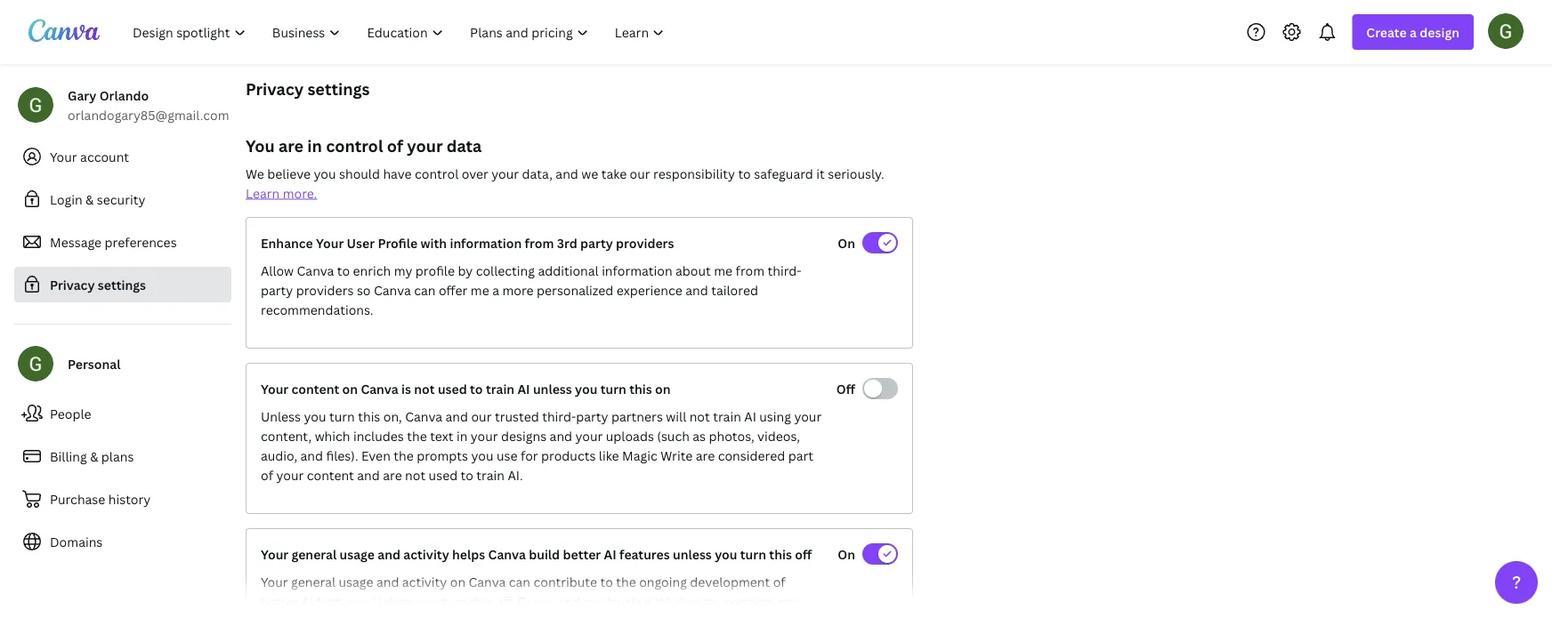 Task type: describe. For each thing, give the bounding box(es) containing it.
so
[[357, 282, 371, 299]]

1 horizontal spatial settings
[[308, 78, 370, 100]]

audio,
[[261, 447, 298, 464]]

third- inside the unless you turn this on, canva and our trusted third-party partners will not train ai using your content, which includes the text in your designs and your uploads (such as photos, videos, audio, and files). even the prompts you use for products like magic write are considered part of your content and are not used to train ai.
[[542, 408, 576, 425]]

login & security
[[50, 191, 146, 208]]

can inside allow canva to enrich my profile by collecting additional information about me from third- party providers so canva can offer me a more personalized experience and tailored recommendations.
[[414, 282, 436, 299]]

message preferences link
[[14, 224, 232, 260]]

& for login
[[86, 191, 94, 208]]

activity for on
[[402, 574, 447, 591]]

purchase history link
[[14, 482, 232, 517]]

should
[[339, 165, 380, 182]]

responsibility
[[654, 165, 736, 182]]

your content on canva is not used to train ai unless you turn this on
[[261, 381, 671, 398]]

control inside we believe you should have control over your data, and we take our responsibility to safeguard it seriously. learn more.
[[415, 165, 459, 182]]

about
[[676, 262, 711, 279]]

your left designs
[[471, 428, 498, 445]]

1 vertical spatial unless
[[673, 546, 712, 563]]

learn more. link
[[246, 185, 317, 202]]

turn up uploads
[[601, 381, 627, 398]]

party right 3rd
[[581, 235, 613, 252]]

by
[[458, 262, 473, 279]]

as
[[693, 428, 706, 445]]

2 vertical spatial not
[[405, 467, 426, 484]]

our inside we believe you should have control over your data, and we take our responsibility to safeguard it seriously. learn more.
[[630, 165, 651, 182]]

turn inside the unless you turn this on, canva and our trusted third-party partners will not train ai using your content, which includes the text in your designs and your uploads (such as photos, videos, audio, and files). even the prompts you use for products like magic write are considered part of your content and are not used to train ai.
[[329, 408, 355, 425]]

unless inside your general usage and activity on canva can contribute to the ongoing development of better ai features. unless you turn this off, canva and our trusted third-party partners may use general information with strict controls and policies in place.
[[373, 593, 413, 610]]

experience
[[617, 282, 683, 299]]

place.
[[613, 613, 648, 619]]

policies
[[549, 613, 595, 619]]

you inside your general usage and activity on canva can contribute to the ongoing development of better ai features. unless you turn this off, canva and our trusted third-party partners may use general information with strict controls and policies in place.
[[416, 593, 438, 610]]

to right is
[[470, 381, 483, 398]]

orlandogary85@gmail.com
[[68, 106, 229, 123]]

1 vertical spatial me
[[471, 282, 490, 299]]

we believe you should have control over your data, and we take our responsibility to safeguard it seriously. learn more.
[[246, 165, 885, 202]]

your right the using
[[795, 408, 822, 425]]

top level navigation element
[[121, 14, 680, 50]]

canva right off,
[[518, 593, 555, 610]]

history
[[108, 491, 151, 508]]

enrich
[[353, 262, 391, 279]]

the inside your general usage and activity on canva can contribute to the ongoing development of better ai features. unless you turn this off, canva and our trusted third-party partners may use general information with strict controls and policies in place.
[[616, 574, 636, 591]]

over
[[462, 165, 489, 182]]

billing & plans
[[50, 448, 134, 465]]

collecting
[[476, 262, 535, 279]]

part
[[789, 447, 814, 464]]

profile
[[416, 262, 455, 279]]

0 vertical spatial control
[[326, 135, 383, 157]]

our inside your general usage and activity on canva can contribute to the ongoing development of better ai features. unless you turn this off, canva and our trusted third-party partners may use general information with strict controls and policies in place.
[[584, 593, 604, 610]]

of inside the unless you turn this on, canva and our trusted third-party partners will not train ai using your content, which includes the text in your designs and your uploads (such as photos, videos, audio, and files). even the prompts you use for products like magic write are considered part of your content and are not used to train ai.
[[261, 467, 273, 484]]

0 vertical spatial used
[[438, 381, 467, 398]]

third- inside allow canva to enrich my profile by collecting additional information about me from third- party providers so canva can offer me a more personalized experience and tailored recommendations.
[[768, 262, 802, 279]]

tailored
[[712, 282, 759, 299]]

off
[[837, 381, 856, 398]]

it
[[817, 165, 825, 182]]

allow
[[261, 262, 294, 279]]

purchase
[[50, 491, 105, 508]]

your down audio,
[[276, 467, 304, 484]]

ai.
[[508, 467, 523, 484]]

canva left is
[[361, 381, 399, 398]]

with inside your general usage and activity on canva can contribute to the ongoing development of better ai features. unless you turn this off, canva and our trusted third-party partners may use general information with strict controls and policies in place.
[[406, 613, 432, 619]]

(such
[[657, 428, 690, 445]]

usage for on
[[339, 574, 374, 591]]

3rd
[[557, 235, 578, 252]]

information inside allow canva to enrich my profile by collecting additional information about me from third- party providers so canva can offer me a more personalized experience and tailored recommendations.
[[602, 262, 673, 279]]

your inside we believe you should have control over your data, and we take our responsibility to safeguard it seriously. learn more.
[[492, 165, 519, 182]]

using
[[760, 408, 792, 425]]

use inside your general usage and activity on canva can contribute to the ongoing development of better ai features. unless you turn this off, canva and our trusted third-party partners may use general information with strict controls and policies in place.
[[261, 613, 282, 619]]

ai left features
[[604, 546, 617, 563]]

2 vertical spatial train
[[477, 467, 505, 484]]

0 horizontal spatial privacy settings
[[50, 276, 146, 293]]

seriously.
[[828, 165, 885, 182]]

believe
[[267, 165, 311, 182]]

enhance your user profile with information from 3rd party providers
[[261, 235, 674, 252]]

of inside your general usage and activity on canva can contribute to the ongoing development of better ai features. unless you turn this off, canva and our trusted third-party partners may use general information with strict controls and policies in place.
[[774, 574, 786, 591]]

people link
[[14, 396, 232, 432]]

features.
[[317, 593, 370, 610]]

in inside the unless you turn this on, canva and our trusted third-party partners will not train ai using your content, which includes the text in your designs and your uploads (such as photos, videos, audio, and files). even the prompts you use for products like magic write are considered part of your content and are not used to train ai.
[[457, 428, 468, 445]]

2 vertical spatial general
[[285, 613, 329, 619]]

0 vertical spatial from
[[525, 235, 554, 252]]

photos,
[[709, 428, 755, 445]]

canva inside the unless you turn this on, canva and our trusted third-party partners will not train ai using your content, which includes the text in your designs and your uploads (such as photos, videos, audio, and files). even the prompts you use for products like magic write are considered part of your content and are not used to train ai.
[[405, 408, 443, 425]]

design
[[1421, 24, 1460, 41]]

orlando
[[99, 87, 149, 104]]

0 horizontal spatial privacy
[[50, 276, 95, 293]]

gary orlando orlandogary85@gmail.com
[[68, 87, 229, 123]]

to inside your general usage and activity on canva can contribute to the ongoing development of better ai features. unless you turn this off, canva and our trusted third-party partners may use general information with strict controls and policies in place.
[[601, 574, 613, 591]]

0 horizontal spatial are
[[279, 135, 304, 157]]

a inside allow canva to enrich my profile by collecting additional information about me from third- party providers so canva can offer me a more personalized experience and tailored recommendations.
[[493, 282, 500, 299]]

partners inside the unless you turn this on, canva and our trusted third-party partners will not train ai using your content, which includes the text in your designs and your uploads (such as photos, videos, audio, and files). even the prompts you use for products like magic write are considered part of your content and are not used to train ai.
[[612, 408, 663, 425]]

ai up designs
[[518, 381, 530, 398]]

profile
[[378, 235, 418, 252]]

will
[[666, 408, 687, 425]]

usage for helps
[[340, 546, 375, 563]]

0 horizontal spatial in
[[308, 135, 322, 157]]

additional
[[538, 262, 599, 279]]

plans
[[101, 448, 134, 465]]

0 vertical spatial better
[[563, 546, 601, 563]]

your up like
[[576, 428, 603, 445]]

general for your general usage and activity on canva can contribute to the ongoing development of better ai features. unless you turn this off, canva and our trusted third-party partners may use general information with strict controls and policies in place.
[[291, 574, 336, 591]]

billing & plans link
[[14, 439, 232, 475]]

and inside allow canva to enrich my profile by collecting additional information about me from third- party providers so canva can offer me a more personalized experience and tailored recommendations.
[[686, 282, 709, 299]]

on for your general usage and activity on canva can contribute to the ongoing development of better ai features. unless you turn this off, canva and our trusted third-party partners may use general information with strict controls and policies in place.
[[838, 546, 856, 563]]

privacy settings link
[[14, 267, 232, 303]]

personal
[[68, 356, 121, 373]]

unless you turn this on, canva and our trusted third-party partners will not train ai using your content, which includes the text in your designs and your uploads (such as photos, videos, audio, and files). even the prompts you use for products like magic write are considered part of your content and are not used to train ai.
[[261, 408, 822, 484]]

login & security link
[[14, 182, 232, 217]]

build
[[529, 546, 560, 563]]

from inside allow canva to enrich my profile by collecting additional information about me from third- party providers so canva can offer me a more personalized experience and tailored recommendations.
[[736, 262, 765, 279]]

helps
[[452, 546, 486, 563]]

domains link
[[14, 524, 232, 560]]

features
[[620, 546, 670, 563]]

gary
[[68, 87, 96, 104]]

canva up off,
[[469, 574, 506, 591]]

settings inside privacy settings link
[[98, 276, 146, 293]]

you up which
[[304, 408, 326, 425]]

0 vertical spatial with
[[421, 235, 447, 252]]

files).
[[326, 447, 358, 464]]

preferences
[[105, 234, 177, 251]]

can inside your general usage and activity on canva can contribute to the ongoing development of better ai features. unless you turn this off, canva and our trusted third-party partners may use general information with strict controls and policies in place.
[[509, 574, 531, 591]]

your for your general usage and activity on canva can contribute to the ongoing development of better ai features. unless you turn this off, canva and our trusted third-party partners may use general information with strict controls and policies in place.
[[261, 574, 288, 591]]

strict
[[435, 613, 467, 619]]

1 horizontal spatial information
[[450, 235, 522, 252]]

domains
[[50, 534, 103, 551]]

create
[[1367, 24, 1408, 41]]

on,
[[384, 408, 402, 425]]

off,
[[495, 593, 515, 610]]

2 vertical spatial are
[[383, 467, 402, 484]]

content,
[[261, 428, 312, 445]]

1 vertical spatial are
[[696, 447, 715, 464]]

turn up 'development'
[[741, 546, 767, 563]]

0 vertical spatial train
[[486, 381, 515, 398]]

prompts
[[417, 447, 468, 464]]

you up products on the left bottom of page
[[575, 381, 598, 398]]

0 vertical spatial not
[[414, 381, 435, 398]]

security
[[97, 191, 146, 208]]

you inside we believe you should have control over your data, and we take our responsibility to safeguard it seriously. learn more.
[[314, 165, 336, 182]]

data
[[447, 135, 482, 157]]

0 vertical spatial me
[[714, 262, 733, 279]]

billing
[[50, 448, 87, 465]]

our inside the unless you turn this on, canva and our trusted third-party partners will not train ai using your content, which includes the text in your designs and your uploads (such as photos, videos, audio, and files). even the prompts you use for products like magic write are considered part of your content and are not used to train ai.
[[471, 408, 492, 425]]

1 vertical spatial the
[[394, 447, 414, 464]]

ai inside your general usage and activity on canva can contribute to the ongoing development of better ai features. unless you turn this off, canva and our trusted third-party partners may use general information with strict controls and policies in place.
[[302, 593, 314, 610]]



Task type: locate. For each thing, give the bounding box(es) containing it.
unless
[[261, 408, 301, 425], [373, 593, 413, 610]]

you
[[246, 135, 275, 157]]

2 vertical spatial our
[[584, 593, 604, 610]]

partners down 'development'
[[724, 593, 776, 610]]

partners
[[612, 408, 663, 425], [724, 593, 776, 610]]

party up uploads
[[576, 408, 609, 425]]

0 horizontal spatial can
[[414, 282, 436, 299]]

information up collecting
[[450, 235, 522, 252]]

0 vertical spatial privacy settings
[[246, 78, 370, 100]]

canva down my
[[374, 282, 411, 299]]

not down 'prompts'
[[405, 467, 426, 484]]

1 vertical spatial not
[[690, 408, 710, 425]]

on down helps
[[450, 574, 466, 591]]

gary orlando image
[[1489, 13, 1524, 49]]

your general usage and activity helps canva build better ai features unless you turn this off
[[261, 546, 812, 563]]

1 horizontal spatial partners
[[724, 593, 776, 610]]

this up includes
[[358, 408, 381, 425]]

activity up strict
[[402, 574, 447, 591]]

canva left build
[[489, 546, 526, 563]]

0 vertical spatial on
[[838, 235, 856, 252]]

1 horizontal spatial providers
[[616, 235, 674, 252]]

not up as
[[690, 408, 710, 425]]

of
[[387, 135, 403, 157], [261, 467, 273, 484], [774, 574, 786, 591]]

are down even
[[383, 467, 402, 484]]

you are in control of your data
[[246, 135, 482, 157]]

on right off
[[838, 546, 856, 563]]

control up should
[[326, 135, 383, 157]]

0 horizontal spatial on
[[342, 381, 358, 398]]

trusted up designs
[[495, 408, 539, 425]]

of up have
[[387, 135, 403, 157]]

1 vertical spatial use
[[261, 613, 282, 619]]

me
[[714, 262, 733, 279], [471, 282, 490, 299]]

to down 'prompts'
[[461, 467, 474, 484]]

2 horizontal spatial are
[[696, 447, 715, 464]]

1 vertical spatial control
[[415, 165, 459, 182]]

can
[[414, 282, 436, 299], [509, 574, 531, 591]]

0 vertical spatial third-
[[768, 262, 802, 279]]

your account link
[[14, 139, 232, 175]]

our down your content on canva is not used to train ai unless you turn this on
[[471, 408, 492, 425]]

unless up designs
[[533, 381, 572, 398]]

privacy down message
[[50, 276, 95, 293]]

to up place.
[[601, 574, 613, 591]]

ai left features.
[[302, 593, 314, 610]]

train up designs
[[486, 381, 515, 398]]

1 vertical spatial providers
[[296, 282, 354, 299]]

1 horizontal spatial are
[[383, 467, 402, 484]]

control
[[326, 135, 383, 157], [415, 165, 459, 182]]

unless
[[533, 381, 572, 398], [673, 546, 712, 563]]

on inside your general usage and activity on canva can contribute to the ongoing development of better ai features. unless you turn this off, canva and our trusted third-party partners may use general information with strict controls and policies in place.
[[450, 574, 466, 591]]

& for billing
[[90, 448, 98, 465]]

information inside your general usage and activity on canva can contribute to the ongoing development of better ai features. unless you turn this off, canva and our trusted third-party partners may use general information with strict controls and policies in place.
[[332, 613, 403, 619]]

& left plans
[[90, 448, 98, 465]]

to left enrich
[[337, 262, 350, 279]]

you up more.
[[314, 165, 336, 182]]

1 horizontal spatial better
[[563, 546, 601, 563]]

better up contribute
[[563, 546, 601, 563]]

1 vertical spatial privacy settings
[[50, 276, 146, 293]]

0 vertical spatial privacy
[[246, 78, 304, 100]]

2 horizontal spatial our
[[630, 165, 651, 182]]

0 vertical spatial of
[[387, 135, 403, 157]]

party down 'development'
[[689, 593, 721, 610]]

0 vertical spatial usage
[[340, 546, 375, 563]]

1 horizontal spatial privacy settings
[[246, 78, 370, 100]]

trusted
[[495, 408, 539, 425], [607, 593, 652, 610]]

to inside allow canva to enrich my profile by collecting additional information about me from third- party providers so canva can offer me a more personalized experience and tailored recommendations.
[[337, 262, 350, 279]]

better
[[563, 546, 601, 563], [261, 593, 299, 610]]

your for your account
[[50, 148, 77, 165]]

general for your general usage and activity helps canva build better ai features unless you turn this off
[[292, 546, 337, 563]]

in inside your general usage and activity on canva can contribute to the ongoing development of better ai features. unless you turn this off, canva and our trusted third-party partners may use general information with strict controls and policies in place.
[[598, 613, 610, 619]]

1 vertical spatial unless
[[373, 593, 413, 610]]

0 vertical spatial unless
[[533, 381, 572, 398]]

usage inside your general usage and activity on canva can contribute to the ongoing development of better ai features. unless you turn this off, canva and our trusted third-party partners may use general information with strict controls and policies in place.
[[339, 574, 374, 591]]

on for allow canva to enrich my profile by collecting additional information about me from third- party providers so canva can offer me a more personalized experience and tailored recommendations.
[[838, 235, 856, 252]]

privacy
[[246, 78, 304, 100], [50, 276, 95, 293]]

a
[[1411, 24, 1418, 41], [493, 282, 500, 299]]

to left safeguard
[[739, 165, 751, 182]]

on
[[342, 381, 358, 398], [655, 381, 671, 398], [450, 574, 466, 591]]

better left features.
[[261, 593, 299, 610]]

settings up "you are in control of your data"
[[308, 78, 370, 100]]

2 on from the top
[[838, 546, 856, 563]]

2 vertical spatial in
[[598, 613, 610, 619]]

our right take
[[630, 165, 651, 182]]

your up have
[[407, 135, 443, 157]]

0 horizontal spatial trusted
[[495, 408, 539, 425]]

activity for helps
[[404, 546, 449, 563]]

0 vertical spatial a
[[1411, 24, 1418, 41]]

train
[[486, 381, 515, 398], [713, 408, 742, 425], [477, 467, 505, 484]]

0 horizontal spatial unless
[[533, 381, 572, 398]]

are
[[279, 135, 304, 157], [696, 447, 715, 464], [383, 467, 402, 484]]

can up off,
[[509, 574, 531, 591]]

data,
[[522, 165, 553, 182]]

you right 'prompts'
[[471, 447, 494, 464]]

1 horizontal spatial third-
[[655, 593, 689, 610]]

0 vertical spatial information
[[450, 235, 522, 252]]

1 on from the top
[[838, 235, 856, 252]]

of up may
[[774, 574, 786, 591]]

0 horizontal spatial providers
[[296, 282, 354, 299]]

on
[[838, 235, 856, 252], [838, 546, 856, 563]]

this inside your general usage and activity on canva can contribute to the ongoing development of better ai features. unless you turn this off, canva and our trusted third-party partners may use general information with strict controls and policies in place.
[[470, 593, 492, 610]]

0 vertical spatial settings
[[308, 78, 370, 100]]

designs
[[501, 428, 547, 445]]

providers
[[616, 235, 674, 252], [296, 282, 354, 299]]

information down features.
[[332, 613, 403, 619]]

products
[[541, 447, 596, 464]]

2 vertical spatial information
[[332, 613, 403, 619]]

which
[[315, 428, 350, 445]]

unless up ongoing on the left bottom
[[673, 546, 712, 563]]

magic
[[622, 447, 658, 464]]

of down audio,
[[261, 467, 273, 484]]

better inside your general usage and activity on canva can contribute to the ongoing development of better ai features. unless you turn this off, canva and our trusted third-party partners may use general information with strict controls and policies in place.
[[261, 593, 299, 610]]

use inside the unless you turn this on, canva and our trusted third-party partners will not train ai using your content, which includes the text in your designs and your uploads (such as photos, videos, audio, and files). even the prompts you use for products like magic write are considered part of your content and are not used to train ai.
[[497, 447, 518, 464]]

1 vertical spatial in
[[457, 428, 468, 445]]

used down 'prompts'
[[429, 467, 458, 484]]

turn up which
[[329, 408, 355, 425]]

1 horizontal spatial in
[[457, 428, 468, 445]]

1 horizontal spatial our
[[584, 593, 604, 610]]

create a design button
[[1353, 14, 1475, 50]]

safeguard
[[754, 165, 814, 182]]

1 vertical spatial general
[[291, 574, 336, 591]]

0 horizontal spatial a
[[493, 282, 500, 299]]

content down the files).
[[307, 467, 354, 484]]

may
[[779, 593, 804, 610]]

1 vertical spatial activity
[[402, 574, 447, 591]]

includes
[[353, 428, 404, 445]]

third-
[[768, 262, 802, 279], [542, 408, 576, 425], [655, 593, 689, 610]]

even
[[362, 447, 391, 464]]

people
[[50, 406, 91, 423]]

1 vertical spatial partners
[[724, 593, 776, 610]]

this up controls
[[470, 593, 492, 610]]

1 vertical spatial usage
[[339, 574, 374, 591]]

with up profile
[[421, 235, 447, 252]]

0 horizontal spatial settings
[[98, 276, 146, 293]]

general
[[292, 546, 337, 563], [291, 574, 336, 591], [285, 613, 329, 619]]

are down as
[[696, 447, 715, 464]]

ai inside the unless you turn this on, canva and our trusted third-party partners will not train ai using your content, which includes the text in your designs and your uploads (such as photos, videos, audio, and files). even the prompts you use for products like magic write are considered part of your content and are not used to train ai.
[[745, 408, 757, 425]]

unless right features.
[[373, 593, 413, 610]]

0 horizontal spatial of
[[261, 467, 273, 484]]

you up 'development'
[[715, 546, 738, 563]]

1 horizontal spatial unless
[[673, 546, 712, 563]]

partners up uploads
[[612, 408, 663, 425]]

my
[[394, 262, 413, 279]]

your for your content on canva is not used to train ai unless you turn this on
[[261, 381, 289, 398]]

turn inside your general usage and activity on canva can contribute to the ongoing development of better ai features. unless you turn this off, canva and our trusted third-party partners may use general information with strict controls and policies in place.
[[441, 593, 467, 610]]

1 vertical spatial train
[[713, 408, 742, 425]]

2 horizontal spatial of
[[774, 574, 786, 591]]

enhance
[[261, 235, 313, 252]]

0 vertical spatial partners
[[612, 408, 663, 425]]

to inside the unless you turn this on, canva and our trusted third-party partners will not train ai using your content, which includes the text in your designs and your uploads (such as photos, videos, audio, and files). even the prompts you use for products like magic write are considered part of your content and are not used to train ai.
[[461, 467, 474, 484]]

more.
[[283, 185, 317, 202]]

0 horizontal spatial information
[[332, 613, 403, 619]]

videos,
[[758, 428, 801, 445]]

0 vertical spatial activity
[[404, 546, 449, 563]]

1 horizontal spatial me
[[714, 262, 733, 279]]

me up tailored at the left top of page
[[714, 262, 733, 279]]

canva up text
[[405, 408, 443, 425]]

0 vertical spatial are
[[279, 135, 304, 157]]

to inside we believe you should have control over your data, and we take our responsibility to safeguard it seriously. learn more.
[[739, 165, 751, 182]]

0 vertical spatial trusted
[[495, 408, 539, 425]]

you up strict
[[416, 593, 438, 610]]

for
[[521, 447, 538, 464]]

a down collecting
[[493, 282, 500, 299]]

development
[[690, 574, 770, 591]]

on up which
[[342, 381, 358, 398]]

are up believe
[[279, 135, 304, 157]]

1 horizontal spatial trusted
[[607, 593, 652, 610]]

write
[[661, 447, 693, 464]]

activity inside your general usage and activity on canva can contribute to the ongoing development of better ai features. unless you turn this off, canva and our trusted third-party partners may use general information with strict controls and policies in place.
[[402, 574, 447, 591]]

trusted up place.
[[607, 593, 652, 610]]

1 horizontal spatial from
[[736, 262, 765, 279]]

privacy settings up you
[[246, 78, 370, 100]]

trusted inside your general usage and activity on canva can contribute to the ongoing development of better ai features. unless you turn this off, canva and our trusted third-party partners may use general information with strict controls and policies in place.
[[607, 593, 652, 610]]

content up which
[[292, 381, 339, 398]]

in up believe
[[308, 135, 322, 157]]

uploads
[[606, 428, 654, 445]]

1 vertical spatial trusted
[[607, 593, 652, 610]]

partners inside your general usage and activity on canva can contribute to the ongoing development of better ai features. unless you turn this off, canva and our trusted third-party partners may use general information with strict controls and policies in place.
[[724, 593, 776, 610]]

providers up experience
[[616, 235, 674, 252]]

have
[[383, 165, 412, 182]]

the down features
[[616, 574, 636, 591]]

party inside your general usage and activity on canva can contribute to the ongoing development of better ai features. unless you turn this off, canva and our trusted third-party partners may use general information with strict controls and policies in place.
[[689, 593, 721, 610]]

0 vertical spatial unless
[[261, 408, 301, 425]]

information
[[450, 235, 522, 252], [602, 262, 673, 279], [332, 613, 403, 619]]

1 vertical spatial information
[[602, 262, 673, 279]]

ai
[[518, 381, 530, 398], [745, 408, 757, 425], [604, 546, 617, 563], [302, 593, 314, 610]]

unless inside the unless you turn this on, canva and our trusted third-party partners will not train ai using your content, which includes the text in your designs and your uploads (such as photos, videos, audio, and files). even the prompts you use for products like magic write are considered part of your content and are not used to train ai.
[[261, 408, 301, 425]]

providers up recommendations.
[[296, 282, 354, 299]]

off
[[795, 546, 812, 563]]

not
[[414, 381, 435, 398], [690, 408, 710, 425], [405, 467, 426, 484]]

1 vertical spatial better
[[261, 593, 299, 610]]

used inside the unless you turn this on, canva and our trusted third-party partners will not train ai using your content, which includes the text in your designs and your uploads (such as photos, videos, audio, and files). even the prompts you use for products like magic write are considered part of your content and are not used to train ai.
[[429, 467, 458, 484]]

0 vertical spatial use
[[497, 447, 518, 464]]

activity left helps
[[404, 546, 449, 563]]

canva right allow
[[297, 262, 334, 279]]

turn up strict
[[441, 593, 467, 610]]

your
[[50, 148, 77, 165], [316, 235, 344, 252], [261, 381, 289, 398], [261, 546, 289, 563], [261, 574, 288, 591]]

can down profile
[[414, 282, 436, 299]]

the right even
[[394, 447, 414, 464]]

party inside the unless you turn this on, canva and our trusted third-party partners will not train ai using your content, which includes the text in your designs and your uploads (such as photos, videos, audio, and files). even the prompts you use for products like magic write are considered part of your content and are not used to train ai.
[[576, 408, 609, 425]]

used right is
[[438, 381, 467, 398]]

in right text
[[457, 428, 468, 445]]

1 vertical spatial content
[[307, 467, 354, 484]]

1 vertical spatial with
[[406, 613, 432, 619]]

0 horizontal spatial use
[[261, 613, 282, 619]]

0 horizontal spatial third-
[[542, 408, 576, 425]]

settings down message preferences link
[[98, 276, 146, 293]]

ongoing
[[639, 574, 687, 591]]

purchase history
[[50, 491, 151, 508]]

this inside the unless you turn this on, canva and our trusted third-party partners will not train ai using your content, which includes the text in your designs and your uploads (such as photos, videos, audio, and files). even the prompts you use for products like magic write are considered part of your content and are not used to train ai.
[[358, 408, 381, 425]]

0 vertical spatial providers
[[616, 235, 674, 252]]

0 vertical spatial the
[[407, 428, 427, 445]]

train left ai.
[[477, 467, 505, 484]]

privacy settings down message preferences
[[50, 276, 146, 293]]

the left text
[[407, 428, 427, 445]]

user
[[347, 235, 375, 252]]

considered
[[718, 447, 786, 464]]

privacy up you
[[246, 78, 304, 100]]

information up experience
[[602, 262, 673, 279]]

1 vertical spatial our
[[471, 408, 492, 425]]

1 vertical spatial a
[[493, 282, 500, 299]]

0 vertical spatial our
[[630, 165, 651, 182]]

1 vertical spatial used
[[429, 467, 458, 484]]

with left strict
[[406, 613, 432, 619]]

1 vertical spatial can
[[509, 574, 531, 591]]

trusted inside the unless you turn this on, canva and our trusted third-party partners will not train ai using your content, which includes the text in your designs and your uploads (such as photos, videos, audio, and files). even the prompts you use for products like magic write are considered part of your content and are not used to train ai.
[[495, 408, 539, 425]]

third- inside your general usage and activity on canva can contribute to the ongoing development of better ai features. unless you turn this off, canva and our trusted third-party partners may use general information with strict controls and policies in place.
[[655, 593, 689, 610]]

providers inside allow canva to enrich my profile by collecting additional information about me from third- party providers so canva can offer me a more personalized experience and tailored recommendations.
[[296, 282, 354, 299]]

this left off
[[770, 546, 792, 563]]

on up will
[[655, 381, 671, 398]]

0 horizontal spatial me
[[471, 282, 490, 299]]

0 horizontal spatial partners
[[612, 408, 663, 425]]

this up uploads
[[630, 381, 653, 398]]

privacy settings
[[246, 78, 370, 100], [50, 276, 146, 293]]

used
[[438, 381, 467, 398], [429, 467, 458, 484]]

& inside billing & plans link
[[90, 448, 98, 465]]

2 horizontal spatial third-
[[768, 262, 802, 279]]

party inside allow canva to enrich my profile by collecting additional information about me from third- party providers so canva can offer me a more personalized experience and tailored recommendations.
[[261, 282, 293, 299]]

0 vertical spatial &
[[86, 191, 94, 208]]

your account
[[50, 148, 129, 165]]

and
[[556, 165, 579, 182], [686, 282, 709, 299], [446, 408, 468, 425], [550, 428, 573, 445], [301, 447, 323, 464], [357, 467, 380, 484], [378, 546, 401, 563], [377, 574, 399, 591], [558, 593, 581, 610], [523, 613, 546, 619]]

2 horizontal spatial information
[[602, 262, 673, 279]]

1 horizontal spatial use
[[497, 447, 518, 464]]

text
[[430, 428, 454, 445]]

personalized
[[537, 282, 614, 299]]

1 vertical spatial of
[[261, 467, 273, 484]]

party down allow
[[261, 282, 293, 299]]

we
[[582, 165, 599, 182]]

1 horizontal spatial a
[[1411, 24, 1418, 41]]

and inside we believe you should have control over your data, and we take our responsibility to safeguard it seriously. learn more.
[[556, 165, 579, 182]]

the
[[407, 428, 427, 445], [394, 447, 414, 464], [616, 574, 636, 591]]

from up tailored at the left top of page
[[736, 262, 765, 279]]

a inside dropdown button
[[1411, 24, 1418, 41]]

is
[[402, 381, 411, 398]]

not right is
[[414, 381, 435, 398]]

from
[[525, 235, 554, 252], [736, 262, 765, 279]]

allow canva to enrich my profile by collecting additional information about me from third- party providers so canva can offer me a more personalized experience and tailored recommendations.
[[261, 262, 802, 318]]

account
[[80, 148, 129, 165]]

0 vertical spatial general
[[292, 546, 337, 563]]

2 vertical spatial the
[[616, 574, 636, 591]]

your inside your general usage and activity on canva can contribute to the ongoing development of better ai features. unless you turn this off, canva and our trusted third-party partners may use general information with strict controls and policies in place.
[[261, 574, 288, 591]]

2 horizontal spatial in
[[598, 613, 610, 619]]

1 vertical spatial &
[[90, 448, 98, 465]]

to
[[739, 165, 751, 182], [337, 262, 350, 279], [470, 381, 483, 398], [461, 467, 474, 484], [601, 574, 613, 591]]

content inside the unless you turn this on, canva and our trusted third-party partners will not train ai using your content, which includes the text in your designs and your uploads (such as photos, videos, audio, and files). even the prompts you use for products like magic write are considered part of your content and are not used to train ai.
[[307, 467, 354, 484]]

more
[[503, 282, 534, 299]]

0 vertical spatial in
[[308, 135, 322, 157]]

login
[[50, 191, 83, 208]]

1 horizontal spatial unless
[[373, 593, 413, 610]]

train up photos,
[[713, 408, 742, 425]]

1 vertical spatial from
[[736, 262, 765, 279]]

1 horizontal spatial of
[[387, 135, 403, 157]]

ai left the using
[[745, 408, 757, 425]]

0 vertical spatial content
[[292, 381, 339, 398]]

unless up "content,"
[[261, 408, 301, 425]]

offer
[[439, 282, 468, 299]]

your for your general usage and activity helps canva build better ai features unless you turn this off
[[261, 546, 289, 563]]

2 horizontal spatial on
[[655, 381, 671, 398]]

on down seriously.
[[838, 235, 856, 252]]

in left place.
[[598, 613, 610, 619]]

from left 3rd
[[525, 235, 554, 252]]

take
[[602, 165, 627, 182]]

our
[[630, 165, 651, 182], [471, 408, 492, 425], [584, 593, 604, 610]]

control left over
[[415, 165, 459, 182]]

our up policies at the left of page
[[584, 593, 604, 610]]

use
[[497, 447, 518, 464], [261, 613, 282, 619]]

me down by
[[471, 282, 490, 299]]

& inside 'login & security' link
[[86, 191, 94, 208]]

like
[[599, 447, 619, 464]]



Task type: vqa. For each thing, say whether or not it's contained in the screenshot.
'group'
no



